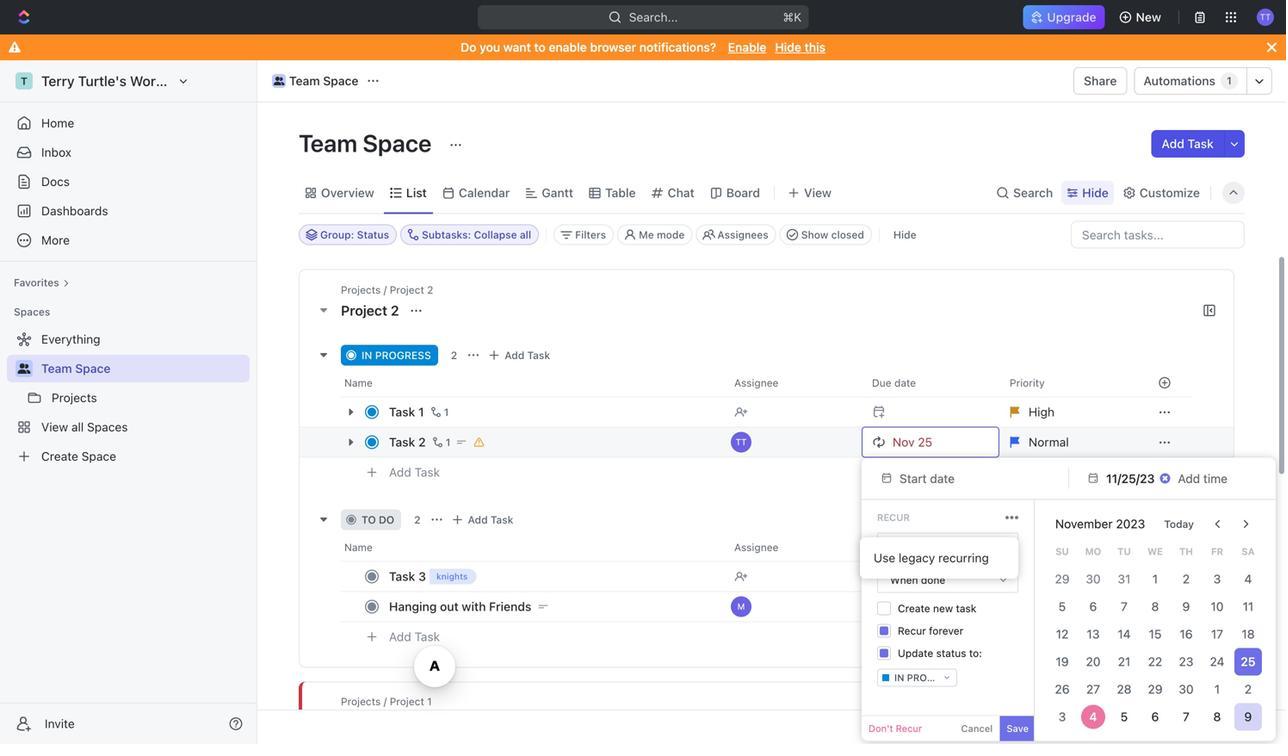 Task type: vqa. For each thing, say whether or not it's contained in the screenshot.
Su
yes



Task type: describe. For each thing, give the bounding box(es) containing it.
team inside tree
[[41, 361, 72, 375]]

hide button
[[1062, 181, 1114, 205]]

november 2023
[[1056, 517, 1146, 531]]

share
[[1084, 74, 1117, 88]]

fr
[[1212, 546, 1224, 557]]

home link
[[7, 109, 250, 137]]

1 right task 2
[[446, 436, 451, 448]]

to:
[[970, 647, 982, 659]]

customize
[[1140, 186, 1201, 200]]

⌘k
[[783, 10, 802, 24]]

space inside tree
[[75, 361, 111, 375]]

1 horizontal spatial team space link
[[268, 71, 363, 91]]

save
[[1007, 723, 1029, 734]]

search button
[[991, 181, 1059, 205]]

dashboards link
[[7, 197, 250, 225]]

search
[[1014, 186, 1053, 200]]

invite
[[45, 717, 75, 731]]

calendar
[[459, 186, 510, 200]]

upgrade
[[1048, 10, 1097, 24]]

dashboards
[[41, 204, 108, 218]]

today button
[[1154, 510, 1205, 538]]

project 2
[[341, 302, 403, 319]]

1 horizontal spatial to
[[534, 40, 546, 54]]

1 vertical spatial team space
[[299, 129, 437, 157]]

2 right project
[[391, 302, 399, 319]]

assignees
[[718, 229, 769, 241]]

team space link inside tree
[[41, 355, 246, 382]]

task 2
[[389, 435, 426, 449]]

inbox
[[41, 145, 72, 159]]

user group image inside team space tree
[[18, 363, 31, 374]]

Start date text field
[[900, 471, 1036, 486]]

hide inside button
[[894, 229, 917, 241]]

inbox link
[[7, 139, 250, 166]]

0 vertical spatial team
[[289, 74, 320, 88]]

2 down task 1
[[419, 435, 426, 449]]

do you want to enable browser notifications? enable hide this
[[461, 40, 826, 54]]

we
[[1148, 546, 1163, 557]]

use legacy recurring button
[[867, 544, 1012, 572]]

project
[[341, 302, 388, 319]]

sa
[[1242, 546, 1255, 557]]

1 vertical spatial team
[[299, 129, 358, 157]]

board
[[727, 186, 760, 200]]

Due date text field
[[1107, 471, 1156, 486]]

recur for recur
[[878, 512, 910, 523]]

home
[[41, 116, 74, 130]]

1 right task 1
[[444, 406, 449, 418]]

search...
[[629, 10, 678, 24]]

new button
[[1112, 3, 1172, 31]]

spaces
[[14, 306, 50, 318]]

docs link
[[7, 168, 250, 195]]

notifications?
[[640, 40, 717, 54]]

new
[[934, 602, 953, 614]]

1 button for 2
[[429, 434, 453, 451]]

2 horizontal spatial space
[[363, 129, 432, 157]]

gantt
[[542, 186, 574, 200]]

upgrade link
[[1023, 5, 1105, 29]]

november
[[1056, 517, 1113, 531]]

hanging
[[389, 599, 437, 614]]

calendar link
[[455, 181, 510, 205]]

task 3
[[389, 569, 426, 583]]

hide button
[[887, 224, 924, 245]]

hide inside dropdown button
[[1083, 186, 1109, 200]]

recurring
[[939, 551, 989, 565]]

table link
[[602, 181, 636, 205]]

th
[[1180, 546, 1194, 557]]

today
[[1165, 518, 1195, 530]]

update
[[898, 647, 934, 659]]

overview link
[[318, 181, 374, 205]]

cancel
[[962, 723, 993, 734]]

favorites button
[[7, 272, 76, 293]]

recur for recur forever
[[898, 625, 927, 637]]

don't recur
[[869, 723, 922, 734]]

sidebar navigation
[[0, 60, 258, 744]]

this
[[805, 40, 826, 54]]

chat link
[[664, 181, 695, 205]]

in progress
[[362, 349, 431, 361]]

friends
[[489, 599, 532, 614]]

team space tree
[[7, 326, 250, 470]]

list link
[[403, 181, 427, 205]]



Task type: locate. For each thing, give the bounding box(es) containing it.
1 button right task 2
[[429, 434, 453, 451]]

add task
[[1162, 137, 1214, 151], [505, 349, 550, 361], [389, 465, 440, 479], [468, 514, 514, 526], [389, 630, 440, 644]]

1 up task 2
[[419, 405, 424, 419]]

task
[[1188, 137, 1214, 151], [528, 349, 550, 361], [389, 405, 415, 419], [389, 435, 415, 449], [415, 465, 440, 479], [491, 514, 514, 526], [389, 569, 415, 583], [415, 630, 440, 644]]

progress
[[375, 349, 431, 361]]

team space link
[[268, 71, 363, 91], [41, 355, 246, 382]]

0 vertical spatial user group image
[[274, 77, 284, 85]]

Add time text field
[[1178, 471, 1230, 486]]

1 right automations
[[1227, 75, 1232, 87]]

chat
[[668, 186, 695, 200]]

0 vertical spatial team space
[[289, 74, 359, 88]]

to do
[[362, 514, 395, 526]]

team space inside tree
[[41, 361, 111, 375]]

status
[[937, 647, 967, 659]]

forever
[[929, 625, 964, 637]]

with
[[462, 599, 486, 614]]

task 1
[[389, 405, 424, 419]]

2 vertical spatial recur
[[896, 723, 922, 734]]

create
[[898, 602, 931, 614]]

1 horizontal spatial user group image
[[274, 77, 284, 85]]

hanging out with friends link
[[385, 594, 721, 619]]

you
[[480, 40, 500, 54]]

su
[[1056, 546, 1069, 557]]

recur
[[878, 512, 910, 523], [898, 625, 927, 637], [896, 723, 922, 734]]

0 vertical spatial space
[[323, 74, 359, 88]]

0 horizontal spatial to
[[362, 514, 376, 526]]

enable
[[549, 40, 587, 54]]

overview
[[321, 186, 374, 200]]

1
[[1227, 75, 1232, 87], [419, 405, 424, 419], [444, 406, 449, 418], [446, 436, 451, 448]]

favorites
[[14, 276, 59, 289]]

gantt link
[[539, 181, 574, 205]]

browser
[[590, 40, 636, 54]]

1 vertical spatial hide
[[1083, 186, 1109, 200]]

team
[[289, 74, 320, 88], [299, 129, 358, 157], [41, 361, 72, 375]]

1 vertical spatial recur
[[898, 625, 927, 637]]

customize button
[[1118, 181, 1206, 205]]

recur up use at bottom right
[[878, 512, 910, 523]]

2 horizontal spatial hide
[[1083, 186, 1109, 200]]

do
[[379, 514, 395, 526]]

3
[[419, 569, 426, 583]]

2
[[391, 302, 399, 319], [451, 349, 457, 361], [419, 435, 426, 449], [414, 514, 421, 526]]

task 3 link
[[385, 564, 721, 589]]

0 vertical spatial team space link
[[268, 71, 363, 91]]

0 horizontal spatial space
[[75, 361, 111, 375]]

Search tasks... text field
[[1072, 222, 1244, 248]]

don't
[[869, 723, 894, 734]]

board link
[[723, 181, 760, 205]]

team space
[[289, 74, 359, 88], [299, 129, 437, 157], [41, 361, 111, 375]]

1 horizontal spatial hide
[[894, 229, 917, 241]]

use
[[874, 551, 896, 565]]

to right "want"
[[534, 40, 546, 54]]

recur forever
[[898, 625, 964, 637]]

update status to:
[[898, 647, 982, 659]]

1 vertical spatial space
[[363, 129, 432, 157]]

0 horizontal spatial hide
[[775, 40, 802, 54]]

2 vertical spatial team
[[41, 361, 72, 375]]

list
[[406, 186, 427, 200]]

1 vertical spatial team space link
[[41, 355, 246, 382]]

0 vertical spatial recur
[[878, 512, 910, 523]]

1 button
[[428, 403, 452, 421], [429, 434, 453, 451]]

recur right don't
[[896, 723, 922, 734]]

1 vertical spatial user group image
[[18, 363, 31, 374]]

recur down create on the right bottom
[[898, 625, 927, 637]]

enable
[[728, 40, 767, 54]]

tu
[[1118, 546, 1131, 557]]

legacy
[[899, 551, 936, 565]]

assignees button
[[696, 224, 777, 245]]

1 vertical spatial 1 button
[[429, 434, 453, 451]]

0 horizontal spatial team space link
[[41, 355, 246, 382]]

new
[[1136, 10, 1162, 24]]

do
[[461, 40, 477, 54]]

want
[[504, 40, 531, 54]]

1 vertical spatial to
[[362, 514, 376, 526]]

task
[[956, 602, 977, 614]]

1 horizontal spatial space
[[323, 74, 359, 88]]

mo
[[1086, 546, 1102, 557]]

0 vertical spatial hide
[[775, 40, 802, 54]]

2 right 'do' at the left bottom
[[414, 514, 421, 526]]

automations
[[1144, 74, 1216, 88]]

user group image
[[274, 77, 284, 85], [18, 363, 31, 374]]

add
[[1162, 137, 1185, 151], [505, 349, 525, 361], [389, 465, 411, 479], [468, 514, 488, 526], [389, 630, 411, 644]]

out
[[440, 599, 459, 614]]

share button
[[1074, 67, 1128, 95]]

in
[[362, 349, 372, 361]]

2023
[[1116, 517, 1146, 531]]

create new task
[[898, 602, 977, 614]]

0 vertical spatial 1 button
[[428, 403, 452, 421]]

1 button right task 1
[[428, 403, 452, 421]]

hanging out with friends
[[389, 599, 532, 614]]

0 vertical spatial to
[[534, 40, 546, 54]]

add task button
[[1152, 130, 1225, 158], [484, 345, 557, 366], [382, 462, 447, 483], [447, 509, 521, 530], [382, 627, 447, 647]]

0 horizontal spatial user group image
[[18, 363, 31, 374]]

docs
[[41, 174, 70, 189]]

use legacy recurring
[[874, 551, 989, 565]]

hide
[[775, 40, 802, 54], [1083, 186, 1109, 200], [894, 229, 917, 241]]

2 vertical spatial space
[[75, 361, 111, 375]]

2 vertical spatial team space
[[41, 361, 111, 375]]

2 vertical spatial hide
[[894, 229, 917, 241]]

table
[[605, 186, 636, 200]]

1 button for 1
[[428, 403, 452, 421]]

user group image inside team space "link"
[[274, 77, 284, 85]]

2 right progress
[[451, 349, 457, 361]]

to left 'do' at the left bottom
[[362, 514, 376, 526]]



